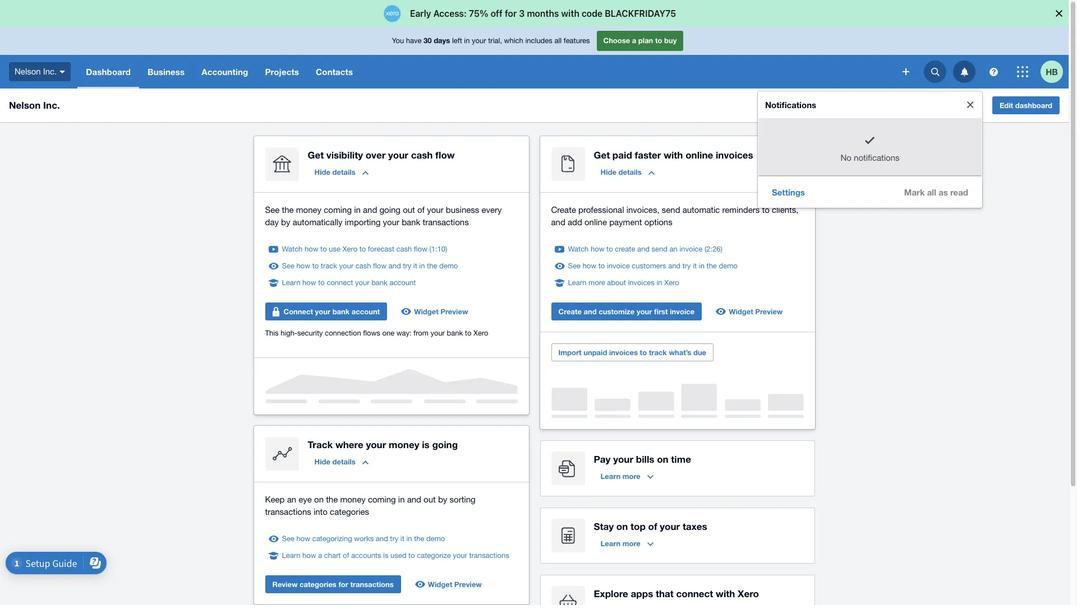 Task type: vqa. For each thing, say whether or not it's contained in the screenshot.
third Delete line item icon from the top
no



Task type: locate. For each thing, give the bounding box(es) containing it.
your right connect on the left bottom of the page
[[315, 307, 331, 316]]

invoices,
[[627, 205, 660, 215]]

see
[[265, 205, 280, 215], [282, 262, 294, 270], [568, 262, 581, 270], [282, 535, 294, 544]]

0 vertical spatial by
[[281, 218, 290, 227]]

your right from
[[431, 329, 445, 338]]

account inside 'button'
[[352, 307, 380, 316]]

invoices icon image
[[551, 148, 585, 181]]

0 horizontal spatial connect
[[327, 279, 353, 287]]

0 vertical spatial flow
[[435, 149, 455, 161]]

invoice inside button
[[670, 307, 695, 316]]

0 vertical spatial connect
[[327, 279, 353, 287]]

1 horizontal spatial coming
[[368, 495, 396, 505]]

apps
[[631, 589, 653, 600]]

demo up categorize
[[426, 535, 445, 544]]

how for use
[[305, 245, 318, 254]]

create professional invoices, send automatic reminders to clients, and add online payment options
[[551, 205, 799, 227]]

learn more down stay
[[601, 540, 641, 549]]

1 horizontal spatial money
[[340, 495, 366, 505]]

try up the learn how a chart of accounts is used to categorize your transactions on the bottom left
[[390, 535, 398, 544]]

pay your bills on time
[[594, 454, 691, 466]]

invoice
[[680, 245, 703, 254], [607, 262, 630, 270], [670, 307, 695, 316]]

cash down watch how to use xero to forecast cash flow (1:10) link
[[356, 262, 371, 270]]

0 vertical spatial learn more
[[601, 472, 641, 481]]

money up see how categorizing works and try it in the demo
[[340, 495, 366, 505]]

import
[[559, 348, 582, 357]]

bank down see how to track your cash flow and try it in the demo 'link'
[[371, 279, 388, 287]]

features
[[564, 37, 590, 45]]

group containing notifications
[[758, 91, 982, 208]]

1 vertical spatial more
[[623, 472, 641, 481]]

how for track
[[297, 262, 310, 270]]

0 vertical spatial an
[[670, 245, 678, 254]]

online right faster
[[686, 149, 713, 161]]

send
[[662, 205, 680, 215], [652, 245, 668, 254]]

create
[[615, 245, 635, 254]]

0 horizontal spatial coming
[[324, 205, 352, 215]]

2 horizontal spatial on
[[657, 454, 669, 466]]

learn more button for your
[[594, 468, 660, 486]]

1 vertical spatial nelson
[[9, 99, 41, 111]]

1 vertical spatial online
[[585, 218, 607, 227]]

and up the importing
[[363, 205, 377, 215]]

it right customers
[[693, 262, 697, 270]]

0 horizontal spatial try
[[390, 535, 398, 544]]

a left plan
[[632, 36, 636, 45]]

learn more for on
[[601, 540, 641, 549]]

0 vertical spatial with
[[664, 149, 683, 161]]

explore
[[594, 589, 628, 600]]

invoice left (2:26)
[[680, 245, 703, 254]]

due
[[693, 348, 706, 357]]

watch for get visibility over your cash flow
[[282, 245, 303, 254]]

categories inside button
[[300, 581, 337, 590]]

1 vertical spatial out
[[424, 495, 436, 505]]

svg image
[[1017, 66, 1028, 77]]

0 horizontal spatial get
[[308, 149, 324, 161]]

2 vertical spatial of
[[343, 552, 349, 561]]

banking preview line graph image
[[265, 370, 518, 404]]

0 vertical spatial a
[[632, 36, 636, 45]]

on inside keep an eye on the money coming in and out by sorting transactions into categories
[[314, 495, 324, 505]]

and inside "see the money coming in and going out of your business every day by automatically importing your bank transactions"
[[363, 205, 377, 215]]

1 vertical spatial on
[[314, 495, 324, 505]]

you have 30 days left in your trial, which includes all features
[[392, 36, 590, 45]]

1 horizontal spatial all
[[927, 187, 936, 197]]

bank
[[402, 218, 420, 227], [371, 279, 388, 287], [333, 307, 350, 316], [447, 329, 463, 338]]

categories left for
[[300, 581, 337, 590]]

1 horizontal spatial get
[[594, 149, 610, 161]]

coming inside "see the money coming in and going out of your business every day by automatically importing your bank transactions"
[[324, 205, 352, 215]]

track
[[321, 262, 337, 270], [649, 348, 667, 357]]

1 horizontal spatial it
[[413, 262, 417, 270]]

a left chart
[[318, 552, 322, 561]]

preview for get visibility over your cash flow
[[441, 307, 468, 316]]

1 horizontal spatial of
[[417, 205, 425, 215]]

cash inside 'link'
[[356, 262, 371, 270]]

mark all as read
[[904, 187, 968, 197]]

2 vertical spatial on
[[617, 521, 628, 533]]

nelson inc. inside popup button
[[15, 67, 57, 76]]

to up connect your bank account 'button' in the left of the page
[[318, 279, 325, 287]]

transactions down business
[[423, 218, 469, 227]]

preview for get paid faster with online invoices
[[755, 307, 783, 316]]

1 learn more from the top
[[601, 472, 641, 481]]

settings
[[772, 187, 805, 197]]

0 vertical spatial create
[[551, 205, 576, 215]]

2 vertical spatial more
[[623, 540, 641, 549]]

with
[[664, 149, 683, 161], [716, 589, 735, 600]]

create for create and customize your first invoice
[[559, 307, 582, 316]]

hide details button down paid
[[594, 163, 661, 181]]

your
[[472, 37, 486, 45], [388, 149, 408, 161], [427, 205, 444, 215], [383, 218, 399, 227], [339, 262, 354, 270], [355, 279, 369, 287], [315, 307, 331, 316], [637, 307, 652, 316], [431, 329, 445, 338], [366, 439, 386, 451], [613, 454, 633, 466], [660, 521, 680, 533], [453, 552, 467, 561]]

0 vertical spatial nelson inc.
[[15, 67, 57, 76]]

hide details down where
[[314, 458, 356, 467]]

2 vertical spatial money
[[340, 495, 366, 505]]

1 vertical spatial a
[[318, 552, 322, 561]]

account down see how to track your cash flow and try it in the demo 'link'
[[390, 279, 416, 287]]

2 get from the left
[[594, 149, 610, 161]]

svg image
[[931, 68, 939, 76], [961, 68, 968, 76], [989, 68, 998, 76], [903, 68, 909, 75], [60, 71, 65, 73]]

how
[[305, 245, 318, 254], [591, 245, 605, 254], [297, 262, 310, 270], [583, 262, 596, 270], [302, 279, 316, 287], [297, 535, 310, 544], [302, 552, 316, 561]]

1 horizontal spatial an
[[670, 245, 678, 254]]

learn up review
[[282, 552, 300, 561]]

learn left the about
[[568, 279, 587, 287]]

and inside button
[[584, 307, 597, 316]]

navigation
[[78, 55, 895, 89]]

plan
[[638, 36, 653, 45]]

0 horizontal spatial account
[[352, 307, 380, 316]]

2 watch from the left
[[568, 245, 589, 254]]

details
[[332, 168, 356, 177], [619, 168, 642, 177], [332, 458, 356, 467]]

your right the importing
[[383, 218, 399, 227]]

out inside keep an eye on the money coming in and out by sorting transactions into categories
[[424, 495, 436, 505]]

details down where
[[332, 458, 356, 467]]

by left sorting
[[438, 495, 447, 505]]

1 vertical spatial create
[[559, 307, 582, 316]]

1 vertical spatial coming
[[368, 495, 396, 505]]

connect for your
[[327, 279, 353, 287]]

dialog
[[0, 0, 1077, 27]]

1 horizontal spatial on
[[617, 521, 628, 533]]

this
[[265, 329, 279, 338]]

and left add
[[551, 218, 565, 227]]

to left what's
[[640, 348, 647, 357]]

0 horizontal spatial going
[[380, 205, 401, 215]]

cash
[[411, 149, 433, 161], [396, 245, 412, 254], [356, 262, 371, 270]]

how for works
[[297, 535, 310, 544]]

bank up connection
[[333, 307, 350, 316]]

learn more down pay
[[601, 472, 641, 481]]

flow
[[435, 149, 455, 161], [414, 245, 427, 254], [373, 262, 387, 270]]

all left features
[[555, 37, 562, 45]]

taxes
[[683, 521, 707, 533]]

hide for visibility
[[314, 168, 330, 177]]

connect up connect your bank account
[[327, 279, 353, 287]]

by right the "day"
[[281, 218, 290, 227]]

a inside banner
[[632, 36, 636, 45]]

2 vertical spatial flow
[[373, 262, 387, 270]]

1 horizontal spatial account
[[390, 279, 416, 287]]

of
[[417, 205, 425, 215], [648, 521, 657, 533], [343, 552, 349, 561]]

1 watch from the left
[[282, 245, 303, 254]]

try down watch how to use xero to forecast cash flow (1:10) link
[[403, 262, 411, 270]]

and right works
[[376, 535, 388, 544]]

all left as in the right of the page
[[927, 187, 936, 197]]

0 vertical spatial is
[[422, 439, 430, 451]]

see up connect on the left bottom of the page
[[282, 262, 294, 270]]

invoices up 'reminders'
[[716, 149, 753, 161]]

how for create
[[591, 245, 605, 254]]

by inside "see the money coming in and going out of your business every day by automatically importing your bank transactions"
[[281, 218, 290, 227]]

by inside keep an eye on the money coming in and out by sorting transactions into categories
[[438, 495, 447, 505]]

the up the 'into'
[[326, 495, 338, 505]]

watch inside 'link'
[[568, 245, 589, 254]]

more down top
[[623, 540, 641, 549]]

0 vertical spatial track
[[321, 262, 337, 270]]

dashboard link
[[78, 55, 139, 89]]

from
[[414, 329, 429, 338]]

hide for where
[[314, 458, 330, 467]]

flows
[[363, 329, 380, 338]]

0 vertical spatial all
[[555, 37, 562, 45]]

this high-security connection flows one way: from your bank to xero
[[265, 329, 488, 338]]

navigation containing dashboard
[[78, 55, 895, 89]]

nelson inside popup button
[[15, 67, 41, 76]]

0 vertical spatial inc.
[[43, 67, 57, 76]]

1 horizontal spatial track
[[649, 348, 667, 357]]

2 horizontal spatial money
[[389, 439, 419, 451]]

1 horizontal spatial connect
[[676, 589, 713, 600]]

learn for accounts
[[282, 552, 300, 561]]

2 learn more from the top
[[601, 540, 641, 549]]

create inside create professional invoices, send automatic reminders to clients, and add online payment options
[[551, 205, 576, 215]]

hide details button down where
[[308, 453, 375, 471]]

0 horizontal spatial online
[[585, 218, 607, 227]]

widget preview button for flow
[[396, 303, 475, 321]]

inc. inside popup button
[[43, 67, 57, 76]]

money inside "see the money coming in and going out of your business every day by automatically importing your bank transactions"
[[296, 205, 322, 215]]

learn more button down top
[[594, 535, 660, 553]]

hide
[[314, 168, 330, 177], [601, 168, 617, 177], [314, 458, 330, 467]]

all
[[555, 37, 562, 45], [927, 187, 936, 197]]

on up the 'into'
[[314, 495, 324, 505]]

1 vertical spatial cash
[[396, 245, 412, 254]]

transactions right categorize
[[469, 552, 509, 561]]

cash right over
[[411, 149, 433, 161]]

coming
[[324, 205, 352, 215], [368, 495, 396, 505]]

details for visibility
[[332, 168, 356, 177]]

add
[[568, 218, 582, 227]]

1 vertical spatial learn more
[[601, 540, 641, 549]]

hide for paid
[[601, 168, 617, 177]]

widget
[[414, 307, 439, 316], [729, 307, 753, 316], [428, 581, 452, 590]]

0 horizontal spatial on
[[314, 495, 324, 505]]

and up customers
[[637, 245, 650, 254]]

more for on
[[623, 540, 641, 549]]

0 horizontal spatial an
[[287, 495, 296, 505]]

bank right the importing
[[402, 218, 420, 227]]

1 horizontal spatial is
[[422, 439, 430, 451]]

see down add
[[568, 262, 581, 270]]

as
[[939, 187, 948, 197]]

learn for bank
[[282, 279, 300, 287]]

1 vertical spatial categories
[[300, 581, 337, 590]]

your left first
[[637, 307, 652, 316]]

see inside see how to track your cash flow and try it in the demo 'link'
[[282, 262, 294, 270]]

how for chart
[[302, 552, 316, 561]]

for
[[339, 581, 348, 590]]

get left the visibility
[[308, 149, 324, 161]]

money up automatically
[[296, 205, 322, 215]]

taxes icon image
[[551, 520, 585, 553]]

preview
[[441, 307, 468, 316], [755, 307, 783, 316], [454, 581, 482, 590]]

in inside you have 30 days left in your trial, which includes all features
[[464, 37, 470, 45]]

2 horizontal spatial try
[[683, 262, 691, 270]]

your left the trial,
[[472, 37, 486, 45]]

2 vertical spatial invoices
[[609, 348, 638, 357]]

dashboard
[[1015, 101, 1053, 110]]

0 vertical spatial categories
[[330, 508, 369, 517]]

connect right that
[[676, 589, 713, 600]]

widget preview for flow
[[414, 307, 468, 316]]

create inside button
[[559, 307, 582, 316]]

demo down (1:10)
[[439, 262, 458, 270]]

details down paid
[[619, 168, 642, 177]]

1 horizontal spatial going
[[432, 439, 458, 451]]

connect inside learn how to connect your bank account link
[[327, 279, 353, 287]]

2 learn more button from the top
[[594, 535, 660, 553]]

1 horizontal spatial online
[[686, 149, 713, 161]]

transactions down 'keep'
[[265, 508, 311, 517]]

see down 'keep'
[[282, 535, 294, 544]]

watch down automatically
[[282, 245, 303, 254]]

transactions inside button
[[350, 581, 394, 590]]

1 vertical spatial all
[[927, 187, 936, 197]]

see inside "see the money coming in and going out of your business every day by automatically importing your bank transactions"
[[265, 205, 280, 215]]

hide details button for paid
[[594, 163, 661, 181]]

1 vertical spatial track
[[649, 348, 667, 357]]

0 vertical spatial invoices
[[716, 149, 753, 161]]

see inside see how categorizing works and try it in the demo link
[[282, 535, 294, 544]]

0 horizontal spatial money
[[296, 205, 322, 215]]

trial,
[[488, 37, 502, 45]]

an
[[670, 245, 678, 254], [287, 495, 296, 505]]

invoice right first
[[670, 307, 695, 316]]

2 horizontal spatial of
[[648, 521, 657, 533]]

hide details for visibility
[[314, 168, 356, 177]]

out left sorting
[[424, 495, 436, 505]]

1 vertical spatial inc.
[[43, 99, 60, 111]]

create and customize your first invoice button
[[551, 303, 702, 321]]

online down the professional
[[585, 218, 607, 227]]

1 vertical spatial an
[[287, 495, 296, 505]]

see how categorizing works and try it in the demo link
[[282, 534, 445, 545]]

account
[[390, 279, 416, 287], [352, 307, 380, 316]]

keep an eye on the money coming in and out by sorting transactions into categories
[[265, 495, 476, 517]]

see the money coming in and going out of your business every day by automatically importing your bank transactions
[[265, 205, 502, 227]]

import unpaid invoices to track what's due
[[559, 348, 706, 357]]

it up used
[[401, 535, 404, 544]]

get for get paid faster with online invoices
[[594, 149, 610, 161]]

0 horizontal spatial with
[[664, 149, 683, 161]]

1 vertical spatial flow
[[414, 245, 427, 254]]

mark all as read button
[[895, 181, 977, 203]]

2 horizontal spatial it
[[693, 262, 697, 270]]

create up add
[[551, 205, 576, 215]]

0 vertical spatial going
[[380, 205, 401, 215]]

more left the about
[[589, 279, 605, 287]]

coming up works
[[368, 495, 396, 505]]

flow inside 'link'
[[373, 262, 387, 270]]

forecast
[[368, 245, 394, 254]]

get left paid
[[594, 149, 610, 161]]

connect
[[327, 279, 353, 287], [676, 589, 713, 600]]

1 get from the left
[[308, 149, 324, 161]]

your down see how to track your cash flow and try it in the demo 'link'
[[355, 279, 369, 287]]

0 vertical spatial money
[[296, 205, 322, 215]]

see for see how to invoice customers and try it in the demo
[[568, 262, 581, 270]]

out inside "see the money coming in and going out of your business every day by automatically importing your bank transactions"
[[403, 205, 415, 215]]

the up categorize
[[414, 535, 424, 544]]

bank inside "see the money coming in and going out of your business every day by automatically importing your bank transactions"
[[402, 218, 420, 227]]

transactions inside "see the money coming in and going out of your business every day by automatically importing your bank transactions"
[[423, 218, 469, 227]]

hide details button down the visibility
[[308, 163, 375, 181]]

1 learn more button from the top
[[594, 468, 660, 486]]

on right bills at bottom right
[[657, 454, 669, 466]]

to inside create professional invoices, send automatic reminders to clients, and add online payment options
[[762, 205, 770, 215]]

first
[[654, 307, 668, 316]]

1 vertical spatial learn more button
[[594, 535, 660, 553]]

bank right from
[[447, 329, 463, 338]]

an inside watch how to create and send an invoice (2:26) 'link'
[[670, 245, 678, 254]]

banner
[[0, 27, 1069, 208]]

see inside see how to invoice customers and try it in the demo 'link'
[[568, 262, 581, 270]]

see up the "day"
[[265, 205, 280, 215]]

categorize
[[417, 552, 451, 561]]

your inside button
[[637, 307, 652, 316]]

the
[[282, 205, 294, 215], [427, 262, 437, 270], [707, 262, 717, 270], [326, 495, 338, 505], [414, 535, 424, 544]]

add-ons icon image
[[551, 587, 585, 606]]

projects
[[265, 67, 299, 77]]

2 vertical spatial cash
[[356, 262, 371, 270]]

to up see how to track your cash flow and try it in the demo
[[359, 245, 366, 254]]

hb button
[[1041, 55, 1069, 89]]

hide details button
[[308, 163, 375, 181], [594, 163, 661, 181], [308, 453, 375, 471]]

automatic
[[683, 205, 720, 215]]

group
[[758, 91, 982, 208]]

your up learn how to connect your bank account
[[339, 262, 354, 270]]

invoices
[[716, 149, 753, 161], [628, 279, 655, 287], [609, 348, 638, 357]]

on for time
[[657, 454, 669, 466]]

watch how to use xero to forecast cash flow (1:10) link
[[282, 244, 447, 255]]

details for paid
[[619, 168, 642, 177]]

0 vertical spatial out
[[403, 205, 415, 215]]

transactions right for
[[350, 581, 394, 590]]

to left clients,
[[762, 205, 770, 215]]

an up see how to invoice customers and try it in the demo
[[670, 245, 678, 254]]

to up learn more about invoices in xero
[[598, 262, 605, 270]]

learn more button
[[594, 468, 660, 486], [594, 535, 660, 553]]

1 vertical spatial with
[[716, 589, 735, 600]]

your right over
[[388, 149, 408, 161]]

hide details down the visibility
[[314, 168, 356, 177]]

and left customize
[[584, 307, 597, 316]]

business
[[148, 67, 185, 77]]

and left sorting
[[407, 495, 421, 505]]

watch how to create and send an invoice (2:26) link
[[568, 244, 723, 255]]

invoices down customers
[[628, 279, 655, 287]]

options
[[644, 218, 673, 227]]

1 vertical spatial account
[[352, 307, 380, 316]]

and down forecast
[[389, 262, 401, 270]]

0 vertical spatial send
[[662, 205, 680, 215]]

to inside button
[[640, 348, 647, 357]]

learn more button for on
[[594, 535, 660, 553]]

hide details button for visibility
[[308, 163, 375, 181]]

track inside button
[[649, 348, 667, 357]]

watch for get paid faster with online invoices
[[568, 245, 589, 254]]

more
[[589, 279, 605, 287], [623, 472, 641, 481], [623, 540, 641, 549]]

0 horizontal spatial it
[[401, 535, 404, 544]]

the down (2:26)
[[707, 262, 717, 270]]

1 horizontal spatial watch
[[568, 245, 589, 254]]

used
[[391, 552, 406, 561]]

and right customers
[[668, 262, 681, 270]]

widget for invoices
[[729, 307, 753, 316]]

0 vertical spatial nelson
[[15, 67, 41, 76]]

1 vertical spatial is
[[383, 552, 389, 561]]

edit dashboard
[[1000, 101, 1053, 110]]

learn down stay
[[601, 540, 621, 549]]

0 vertical spatial learn more button
[[594, 468, 660, 486]]

your inside you have 30 days left in your trial, which includes all features
[[472, 37, 486, 45]]

money right where
[[389, 439, 419, 451]]

into
[[314, 508, 328, 517]]

the up automatically
[[282, 205, 294, 215]]

out left business
[[403, 205, 415, 215]]

learn more button down pay your bills on time
[[594, 468, 660, 486]]

learn how a chart of accounts is used to categorize your transactions
[[282, 552, 509, 561]]

all inside button
[[927, 187, 936, 197]]

0 vertical spatial of
[[417, 205, 425, 215]]

choose a plan to buy
[[603, 36, 677, 45]]

no
[[841, 153, 852, 163]]

1 horizontal spatial by
[[438, 495, 447, 505]]

0 vertical spatial account
[[390, 279, 416, 287]]

an inside keep an eye on the money coming in and out by sorting transactions into categories
[[287, 495, 296, 505]]

a
[[632, 36, 636, 45], [318, 552, 322, 561]]

the inside "see the money coming in and going out of your business every day by automatically importing your bank transactions"
[[282, 205, 294, 215]]

invoices preview bar graph image
[[551, 384, 804, 419]]

online inside create professional invoices, send automatic reminders to clients, and add online payment options
[[585, 218, 607, 227]]

invoices right unpaid
[[609, 348, 638, 357]]

0 horizontal spatial out
[[403, 205, 415, 215]]

review categories for transactions
[[272, 581, 394, 590]]

hide down the visibility
[[314, 168, 330, 177]]

see for see the money coming in and going out of your business every day by automatically importing your bank transactions
[[265, 205, 280, 215]]

1 horizontal spatial with
[[716, 589, 735, 600]]

create up import
[[559, 307, 582, 316]]

learn
[[282, 279, 300, 287], [568, 279, 587, 287], [601, 472, 621, 481], [601, 540, 621, 549], [282, 552, 300, 561]]

to left buy
[[655, 36, 662, 45]]

0 horizontal spatial watch
[[282, 245, 303, 254]]

2 vertical spatial invoice
[[670, 307, 695, 316]]

send up 'options'
[[662, 205, 680, 215]]

2 horizontal spatial flow
[[435, 149, 455, 161]]

categories
[[330, 508, 369, 517], [300, 581, 337, 590]]

watch how to use xero to forecast cash flow (1:10)
[[282, 245, 447, 254]]



Task type: describe. For each thing, give the bounding box(es) containing it.
reminders
[[722, 205, 760, 215]]

nelson inc. button
[[0, 55, 78, 89]]

1 vertical spatial of
[[648, 521, 657, 533]]

how for invoice
[[583, 262, 596, 270]]

your right where
[[366, 439, 386, 451]]

notifications
[[854, 153, 900, 163]]

way:
[[397, 329, 412, 338]]

all inside you have 30 days left in your trial, which includes all features
[[555, 37, 562, 45]]

top
[[631, 521, 646, 533]]

the inside keep an eye on the money coming in and out by sorting transactions into categories
[[326, 495, 338, 505]]

of inside "see the money coming in and going out of your business every day by automatically importing your bank transactions"
[[417, 205, 425, 215]]

use
[[329, 245, 341, 254]]

projects button
[[257, 55, 307, 89]]

get paid faster with online invoices
[[594, 149, 753, 161]]

1 vertical spatial money
[[389, 439, 419, 451]]

connect your bank account
[[284, 307, 380, 316]]

what's
[[669, 348, 691, 357]]

days
[[434, 36, 450, 45]]

see for see how to track your cash flow and try it in the demo
[[282, 262, 294, 270]]

categories inside keep an eye on the money coming in and out by sorting transactions into categories
[[330, 508, 369, 517]]

notifications
[[765, 100, 816, 110]]

widget preview for invoices
[[729, 307, 783, 316]]

to inside banner
[[655, 36, 662, 45]]

and inside create professional invoices, send automatic reminders to clients, and add online payment options
[[551, 218, 565, 227]]

widget preview button for invoices
[[711, 303, 790, 321]]

learn for xero
[[568, 279, 587, 287]]

faster
[[635, 149, 661, 161]]

learn more about invoices in xero link
[[568, 278, 679, 289]]

edit
[[1000, 101, 1013, 110]]

eye
[[299, 495, 312, 505]]

import unpaid invoices to track what's due button
[[551, 344, 714, 362]]

your inside 'button'
[[315, 307, 331, 316]]

demo down (2:26)
[[719, 262, 738, 270]]

chart
[[324, 552, 341, 561]]

0 vertical spatial more
[[589, 279, 605, 287]]

edit dashboard button
[[992, 97, 1060, 114]]

to left the create
[[607, 245, 613, 254]]

high-
[[281, 329, 297, 338]]

hide details button for where
[[308, 453, 375, 471]]

track
[[308, 439, 333, 451]]

30
[[424, 36, 432, 45]]

payment
[[609, 218, 642, 227]]

every
[[482, 205, 502, 215]]

your left taxes
[[660, 521, 680, 533]]

your left business
[[427, 205, 444, 215]]

see how to invoice customers and try it in the demo link
[[568, 261, 738, 272]]

send inside create professional invoices, send automatic reminders to clients, and add online payment options
[[662, 205, 680, 215]]

see for see how categorizing works and try it in the demo
[[282, 535, 294, 544]]

stay
[[594, 521, 614, 533]]

send inside 'link'
[[652, 245, 668, 254]]

group inside banner
[[758, 91, 982, 208]]

track money icon image
[[265, 438, 299, 471]]

visibility
[[326, 149, 363, 161]]

1 horizontal spatial try
[[403, 262, 411, 270]]

security
[[297, 329, 323, 338]]

connect for with
[[676, 589, 713, 600]]

and inside keep an eye on the money coming in and out by sorting transactions into categories
[[407, 495, 421, 505]]

bills
[[636, 454, 654, 466]]

choose
[[603, 36, 630, 45]]

to up learn how to connect your bank account
[[312, 262, 319, 270]]

how for connect
[[302, 279, 316, 287]]

see how to invoice customers and try it in the demo
[[568, 262, 738, 270]]

to right used
[[409, 552, 415, 561]]

contacts button
[[307, 55, 361, 89]]

(1:10)
[[429, 245, 447, 254]]

your right pay
[[613, 454, 633, 466]]

read
[[950, 187, 968, 197]]

learn more for your
[[601, 472, 641, 481]]

see how categorizing works and try it in the demo
[[282, 535, 445, 544]]

learn how to connect your bank account link
[[282, 278, 416, 289]]

in inside "see the money coming in and going out of your business every day by automatically importing your bank transactions"
[[354, 205, 361, 215]]

see how to track your cash flow and try it in the demo
[[282, 262, 458, 270]]

going inside "see the money coming in and going out of your business every day by automatically importing your bank transactions"
[[380, 205, 401, 215]]

accounting
[[202, 67, 248, 77]]

more for your
[[623, 472, 641, 481]]

that
[[656, 589, 674, 600]]

review
[[272, 581, 298, 590]]

invoices inside button
[[609, 348, 638, 357]]

hide details for paid
[[601, 168, 642, 177]]

where
[[335, 439, 363, 451]]

left
[[452, 37, 462, 45]]

details for where
[[332, 458, 356, 467]]

1 horizontal spatial flow
[[414, 245, 427, 254]]

customers
[[632, 262, 666, 270]]

money inside keep an eye on the money coming in and out by sorting transactions into categories
[[340, 495, 366, 505]]

have
[[406, 37, 422, 45]]

(2:26)
[[705, 245, 723, 254]]

track where your money is going
[[308, 439, 458, 451]]

paid
[[613, 149, 632, 161]]

review categories for transactions button
[[265, 576, 401, 594]]

bills icon image
[[551, 452, 585, 486]]

categorizing
[[312, 535, 352, 544]]

1 vertical spatial going
[[432, 439, 458, 451]]

you
[[392, 37, 404, 45]]

get for get visibility over your cash flow
[[308, 149, 324, 161]]

1 vertical spatial nelson inc.
[[9, 99, 60, 111]]

unpaid
[[584, 348, 607, 357]]

widget for flow
[[414, 307, 439, 316]]

0 horizontal spatial a
[[318, 552, 322, 561]]

your right categorize
[[453, 552, 467, 561]]

banking icon image
[[265, 148, 299, 181]]

to right from
[[465, 329, 472, 338]]

accounts
[[351, 552, 381, 561]]

0 vertical spatial invoice
[[680, 245, 703, 254]]

learn down pay
[[601, 472, 621, 481]]

learn how to connect your bank account
[[282, 279, 416, 287]]

which
[[504, 37, 523, 45]]

your inside 'link'
[[339, 262, 354, 270]]

create and customize your first invoice
[[559, 307, 695, 316]]

0 horizontal spatial of
[[343, 552, 349, 561]]

connect your bank account button
[[265, 303, 387, 321]]

1 vertical spatial invoices
[[628, 279, 655, 287]]

1 vertical spatial invoice
[[607, 262, 630, 270]]

0 vertical spatial cash
[[411, 149, 433, 161]]

on for the
[[314, 495, 324, 505]]

0 vertical spatial online
[[686, 149, 713, 161]]

customize
[[599, 307, 635, 316]]

in inside keep an eye on the money coming in and out by sorting transactions into categories
[[398, 495, 405, 505]]

over
[[366, 149, 386, 161]]

clients,
[[772, 205, 799, 215]]

track inside 'link'
[[321, 262, 337, 270]]

transactions inside keep an eye on the money coming in and out by sorting transactions into categories
[[265, 508, 311, 517]]

banner containing hb
[[0, 27, 1069, 208]]

connect
[[284, 307, 313, 316]]

0 horizontal spatial is
[[383, 552, 389, 561]]

see how to track your cash flow and try it in the demo link
[[282, 261, 458, 272]]

the down (1:10)
[[427, 262, 437, 270]]

settings button
[[763, 181, 814, 203]]

get visibility over your cash flow
[[308, 149, 455, 161]]

to left use
[[320, 245, 327, 254]]

svg image inside nelson inc. popup button
[[60, 71, 65, 73]]

create for create professional invoices, send automatic reminders to clients, and add online payment options
[[551, 205, 576, 215]]

coming inside keep an eye on the money coming in and out by sorting transactions into categories
[[368, 495, 396, 505]]

automatically
[[293, 218, 343, 227]]

bank inside 'button'
[[333, 307, 350, 316]]

sorting
[[450, 495, 476, 505]]

pay
[[594, 454, 611, 466]]

includes
[[525, 37, 553, 45]]

learn more about invoices in xero
[[568, 279, 679, 287]]

buy
[[664, 36, 677, 45]]

hide details for where
[[314, 458, 356, 467]]

stay on top of your taxes
[[594, 521, 707, 533]]

hb
[[1046, 66, 1058, 77]]



